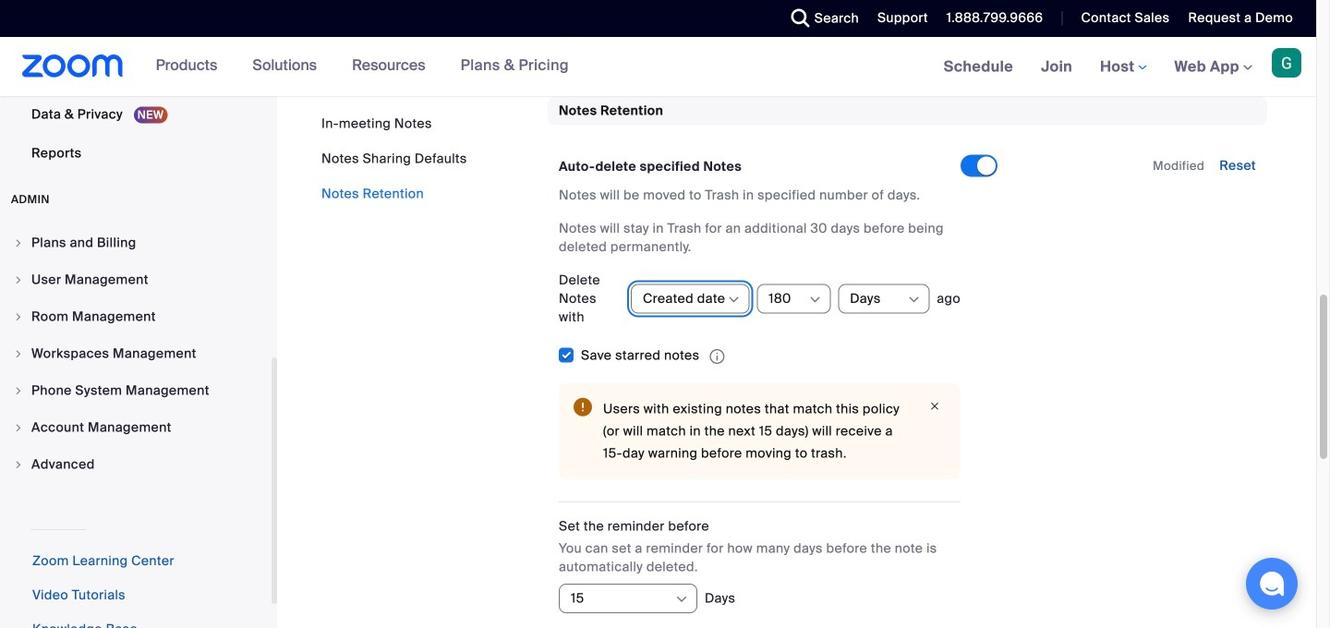 Task type: vqa. For each thing, say whether or not it's contained in the screenshot.
the leftmost Show options image
yes



Task type: describe. For each thing, give the bounding box(es) containing it.
right image for first menu item from the top
[[13, 238, 24, 249]]

7 menu item from the top
[[0, 447, 272, 482]]

right image for third menu item from the bottom of the admin menu menu
[[13, 385, 24, 397]]

alert inside notes retention element
[[559, 384, 961, 480]]

open chat image
[[1260, 571, 1286, 597]]

right image for fourth menu item from the top
[[13, 348, 24, 360]]

side navigation navigation
[[0, 0, 277, 629]]

admin menu menu
[[0, 226, 272, 484]]

show options image
[[727, 293, 742, 308]]

5 menu item from the top
[[0, 373, 272, 409]]

right image for 7th menu item from the top of the admin menu menu
[[13, 459, 24, 470]]

right image for sixth menu item
[[13, 422, 24, 433]]

1 horizontal spatial show options image
[[808, 293, 823, 308]]

0 horizontal spatial show options image
[[675, 593, 690, 607]]



Task type: locate. For each thing, give the bounding box(es) containing it.
right image
[[13, 275, 24, 286], [13, 422, 24, 433], [13, 459, 24, 470]]

1 right image from the top
[[13, 238, 24, 249]]

4 right image from the top
[[13, 385, 24, 397]]

4 menu item from the top
[[0, 336, 272, 372]]

3 right image from the top
[[13, 459, 24, 470]]

profile picture image
[[1273, 48, 1302, 78]]

2 vertical spatial right image
[[13, 459, 24, 470]]

personal menu menu
[[0, 0, 272, 174]]

application
[[581, 347, 732, 365]]

0 vertical spatial right image
[[13, 275, 24, 286]]

6 menu item from the top
[[0, 410, 272, 446]]

close image
[[924, 399, 946, 415]]

2 right image from the top
[[13, 311, 24, 323]]

application inside notes retention element
[[581, 347, 732, 365]]

meetings navigation
[[930, 37, 1317, 98]]

2 menu item from the top
[[0, 262, 272, 298]]

product information navigation
[[142, 37, 583, 96]]

alert
[[559, 384, 961, 480]]

warning image
[[574, 399, 592, 417]]

right image for 6th menu item from the bottom
[[13, 275, 24, 286]]

3 menu item from the top
[[0, 299, 272, 335]]

1 right image from the top
[[13, 275, 24, 286]]

menu item
[[0, 226, 272, 261], [0, 262, 272, 298], [0, 299, 272, 335], [0, 336, 272, 372], [0, 373, 272, 409], [0, 410, 272, 446], [0, 447, 272, 482]]

show options image
[[808, 293, 823, 308], [907, 293, 922, 308], [675, 593, 690, 607]]

right image for 5th menu item from the bottom of the admin menu menu
[[13, 311, 24, 323]]

notes retention element
[[548, 96, 1268, 629]]

1 vertical spatial right image
[[13, 422, 24, 433]]

2 horizontal spatial show options image
[[907, 293, 922, 308]]

2 right image from the top
[[13, 422, 24, 433]]

1 menu item from the top
[[0, 226, 272, 261]]

menu bar
[[322, 115, 467, 203]]

right image
[[13, 238, 24, 249], [13, 311, 24, 323], [13, 348, 24, 360], [13, 385, 24, 397]]

banner
[[0, 37, 1317, 98]]

3 right image from the top
[[13, 348, 24, 360]]

zoom logo image
[[22, 55, 123, 78]]



